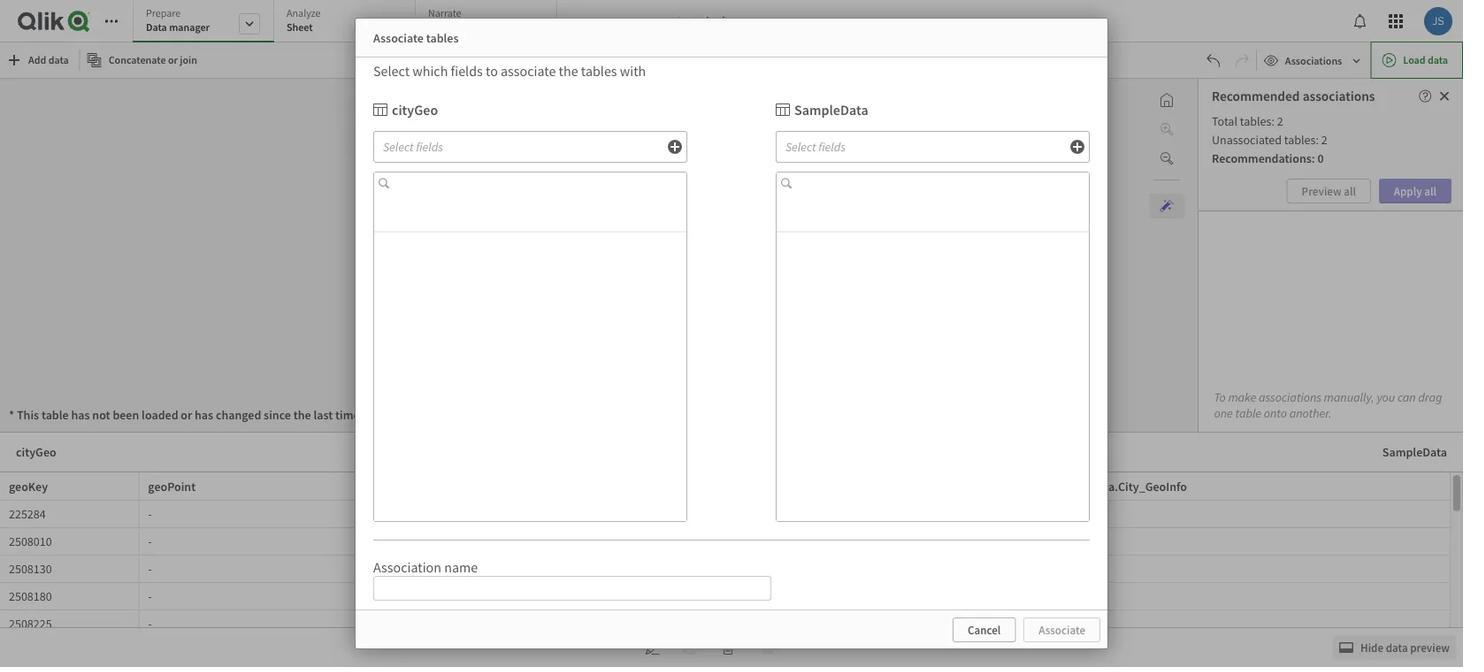 Task type: describe. For each thing, give the bounding box(es) containing it.
add
[[28, 53, 46, 67]]

2 has from the left
[[195, 407, 213, 423]]

tab list containing prepare
[[133, 0, 564, 44]]

manually,
[[1325, 389, 1375, 405]]

* this table has not been loaded or has changed since the last time it was loaded.
[[9, 407, 436, 423]]

2 [geo data] from the top
[[1051, 534, 1109, 550]]

manager
[[169, 20, 210, 34]]

4 data] from the top
[[1079, 589, 1109, 605]]

to
[[486, 62, 498, 80]]

sampledata.city_geoinfo
[[1051, 479, 1190, 495]]

associate button
[[1024, 618, 1101, 643]]

5 data] from the top
[[1079, 616, 1109, 632]]

data for load
[[1428, 53, 1449, 67]]

associate
[[501, 62, 556, 80]]

1 vertical spatial 2
[[1322, 132, 1328, 148]]

or inside button
[[168, 53, 178, 67]]

associate for associate
[[1039, 623, 1086, 637]]

- for 225284
[[148, 506, 152, 522]]

dialog containing select which fields to associate the tables with
[[0, 0, 1464, 667]]

it
[[362, 407, 370, 423]]

edit this association image
[[645, 637, 661, 658]]

close image
[[1439, 90, 1452, 102]]

not
[[92, 407, 110, 423]]

cologne for -105.93
[[746, 534, 789, 550]]

narrate
[[428, 6, 462, 20]]

0 vertical spatial tables:
[[1241, 113, 1275, 129]]

zoom out image
[[1160, 148, 1174, 169]]

data for add
[[48, 53, 69, 67]]

preview
[[1411, 640, 1451, 655]]

with
[[620, 62, 646, 80]]

3 [geo data] from the top
[[1051, 561, 1109, 577]]

fields for citygeo
[[416, 139, 443, 155]]

to
[[1215, 389, 1226, 405]]

you
[[1378, 389, 1396, 405]]

- for 2508010
[[148, 534, 152, 550]]

225284
[[9, 506, 46, 522]]

last
[[314, 407, 333, 423]]

1 data] from the top
[[1079, 506, 1109, 522]]

analyze
[[287, 6, 321, 20]]

make
[[1229, 389, 1257, 405]]

associations inside to make associations manually, you can drag one table onto another.
[[1259, 389, 1322, 405]]

to make associations manually, you can drag one table onto another.
[[1215, 389, 1443, 421]]

prepare data manager
[[146, 6, 210, 34]]

*
[[9, 407, 14, 423]]

time
[[335, 407, 360, 423]]

sample data app button
[[665, 7, 799, 35]]

select fields for sampledata
[[786, 139, 846, 155]]

total tables: 2 unassociated tables: 2 recommendations: 0
[[1213, 113, 1328, 166]]

4 [geo from the top
[[1051, 589, 1077, 605]]

help image
[[1420, 90, 1432, 102]]

storytelling
[[428, 20, 482, 34]]

recommended associations
[[1213, 88, 1376, 104]]

since
[[264, 407, 291, 423]]

reload table from source image
[[683, 637, 698, 658]]

join
[[180, 53, 197, 67]]

- for 2508225
[[148, 616, 152, 632]]

0 vertical spatial associations
[[1303, 88, 1376, 104]]

select for citygeo
[[383, 139, 414, 155]]

513.15
[[908, 506, 942, 522]]

0 horizontal spatial 2
[[1278, 113, 1284, 129]]

changed
[[216, 407, 261, 423]]

associations button
[[1261, 46, 1368, 75]]

add data button
[[4, 46, 76, 74]]

another.
[[1290, 405, 1333, 421]]

add data
[[28, 53, 69, 67]]

was
[[373, 407, 394, 423]]

1 horizontal spatial tables:
[[1285, 132, 1320, 148]]

4 cologne from the top
[[746, 589, 789, 605]]

3 [geo from the top
[[1051, 561, 1077, 577]]

0
[[1318, 150, 1325, 166]]

name
[[444, 558, 478, 576]]

select left which
[[373, 62, 410, 80]]

select fields for citygeo
[[383, 139, 443, 155]]

select which fields to associate the tables with
[[373, 62, 646, 80]]

0 horizontal spatial table
[[41, 407, 69, 423]]

hide data preview
[[1361, 640, 1451, 655]]



Task type: locate. For each thing, give the bounding box(es) containing it.
tables
[[426, 30, 459, 46], [581, 62, 617, 80]]

cologne for -513.15
[[746, 506, 789, 522]]

2508180
[[9, 589, 52, 605]]

the
[[559, 62, 578, 80], [294, 407, 311, 423]]

1 vertical spatial citygeo
[[16, 444, 56, 460]]

associate up which
[[373, 30, 424, 46]]

prepare
[[146, 6, 181, 20]]

app
[[745, 13, 765, 29]]

data for sample
[[718, 13, 742, 29]]

citygeo
[[392, 101, 438, 119], [16, 444, 56, 460]]

0 horizontal spatial tables:
[[1241, 113, 1275, 129]]

sampledata inside dialog
[[795, 101, 869, 119]]

cancel
[[968, 623, 1001, 637]]

1 cologne from the top
[[746, 506, 789, 522]]

tables down 'narrate'
[[426, 30, 459, 46]]

associations
[[1286, 54, 1343, 67]]

more options image
[[796, 637, 812, 658]]

cancel button
[[953, 618, 1016, 643]]

3 cologne from the top
[[746, 561, 789, 577]]

drag
[[1419, 389, 1443, 405]]

load data
[[1404, 53, 1449, 67]]

or right loaded
[[181, 407, 192, 423]]

0 horizontal spatial sampledata
[[795, 101, 869, 119]]

1 select fields from the left
[[383, 139, 443, 155]]

2 data] from the top
[[1079, 534, 1109, 550]]

has left not
[[71, 407, 90, 423]]

1 horizontal spatial table
[[1236, 405, 1262, 421]]

can
[[1398, 389, 1417, 405]]

- for 2508130
[[148, 561, 152, 577]]

4 [geo data] from the top
[[1051, 589, 1109, 605]]

concatenate or join
[[109, 53, 197, 67]]

this
[[17, 407, 39, 423]]

2508010
[[9, 534, 52, 550]]

option
[[374, 205, 687, 232]]

concatenate or join button
[[84, 46, 204, 74]]

0 vertical spatial citygeo
[[392, 101, 438, 119]]

the left last
[[294, 407, 311, 423]]

2 up 0
[[1322, 132, 1328, 148]]

toggle bottom image
[[1340, 637, 1354, 658]]

data left app
[[718, 13, 742, 29]]

1 horizontal spatial 2
[[1322, 132, 1328, 148]]

1 horizontal spatial tables
[[581, 62, 617, 80]]

one
[[1215, 405, 1234, 421]]

2508130
[[9, 561, 52, 577]]

2
[[1278, 113, 1284, 129], [1322, 132, 1328, 148]]

1 vertical spatial or
[[181, 407, 192, 423]]

select down table image
[[786, 139, 817, 155]]

associations
[[1303, 88, 1376, 104], [1259, 389, 1322, 405]]

0 horizontal spatial select fields
[[383, 139, 443, 155]]

undo image
[[1207, 54, 1221, 68]]

or left join
[[168, 53, 178, 67]]

2 select fields from the left
[[786, 139, 846, 155]]

the right associate
[[559, 62, 578, 80]]

table right this
[[41, 407, 69, 423]]

citygeo up geokey
[[16, 444, 56, 460]]

data inside sample data app button
[[718, 13, 742, 29]]

data inside hide data preview button
[[1387, 640, 1409, 655]]

load
[[1404, 53, 1426, 67]]

loaded.
[[396, 407, 436, 423]]

0 horizontal spatial tables
[[426, 30, 459, 46]]

1 [geo data] from the top
[[1051, 506, 1109, 522]]

select
[[373, 62, 410, 80], [383, 139, 414, 155], [786, 139, 817, 155]]

citygeo down which
[[392, 101, 438, 119]]

associate
[[373, 30, 424, 46], [1039, 623, 1086, 637]]

has
[[71, 407, 90, 423], [195, 407, 213, 423]]

1 horizontal spatial fields
[[451, 62, 483, 80]]

-513.15
[[905, 506, 942, 522]]

sample
[[676, 13, 716, 29]]

table right one
[[1236, 405, 1262, 421]]

tables: up unassociated
[[1241, 113, 1275, 129]]

data inside load data button
[[1428, 53, 1449, 67]]

application containing select which fields to associate the tables with
[[0, 0, 1464, 667]]

narrate storytelling
[[428, 6, 482, 34]]

data
[[718, 13, 742, 29], [48, 53, 69, 67], [1428, 53, 1449, 67], [1387, 640, 1409, 655]]

which
[[413, 62, 448, 80]]

cologne for [geo data]
[[746, 561, 789, 577]]

clear filters image
[[758, 637, 774, 658]]

associate right cancel
[[1039, 623, 1086, 637]]

analyze sheet
[[287, 6, 321, 34]]

1 has from the left
[[71, 407, 90, 423]]

-105.93
[[905, 534, 942, 550]]

2 cologne from the top
[[746, 534, 789, 550]]

data for hide
[[1387, 640, 1409, 655]]

1 vertical spatial tables:
[[1285, 132, 1320, 148]]

dialog
[[0, 0, 1464, 667]]

0 horizontal spatial the
[[294, 407, 311, 423]]

recommended
[[1213, 88, 1301, 104]]

0 vertical spatial associate
[[373, 30, 424, 46]]

tab list
[[133, 0, 564, 44]]

select fields
[[383, 139, 443, 155], [786, 139, 846, 155]]

loaded
[[142, 407, 178, 423]]

table inside to make associations manually, you can drag one table onto another.
[[1236, 405, 1262, 421]]

associations down associations button on the top
[[1303, 88, 1376, 104]]

data inside add data button
[[48, 53, 69, 67]]

2 [geo from the top
[[1051, 534, 1077, 550]]

associations right make
[[1259, 389, 1322, 405]]

5 [geo data] from the top
[[1051, 616, 1109, 632]]

None text field
[[373, 576, 772, 601]]

data]
[[1079, 506, 1109, 522], [1079, 534, 1109, 550], [1079, 561, 1109, 577], [1079, 589, 1109, 605], [1079, 616, 1109, 632]]

fields for sampledata
[[819, 139, 846, 155]]

105.93
[[908, 534, 942, 550]]

2 horizontal spatial fields
[[819, 139, 846, 155]]

tables: up 0
[[1285, 132, 1320, 148]]

sample data app
[[676, 13, 765, 29]]

association name
[[373, 558, 478, 576]]

1 vertical spatial tables
[[581, 62, 617, 80]]

table
[[1236, 405, 1262, 421], [41, 407, 69, 423]]

0 vertical spatial sampledata
[[795, 101, 869, 119]]

been
[[113, 407, 139, 423]]

has left changed
[[195, 407, 213, 423]]

0 horizontal spatial citygeo
[[16, 444, 56, 460]]

data
[[146, 20, 167, 34]]

1 vertical spatial the
[[294, 407, 311, 423]]

load data button
[[1371, 42, 1464, 79]]

0 horizontal spatial has
[[71, 407, 90, 423]]

associate inside associate button
[[1039, 623, 1086, 637]]

0 vertical spatial 2
[[1278, 113, 1284, 129]]

recommendations:
[[1213, 150, 1316, 166]]

tables left with
[[581, 62, 617, 80]]

1 horizontal spatial or
[[181, 407, 192, 423]]

effects image
[[1160, 196, 1174, 217]]

3 data] from the top
[[1079, 561, 1109, 577]]

[geo
[[1051, 506, 1077, 522], [1051, 534, 1077, 550], [1051, 561, 1077, 577], [1051, 589, 1077, 605], [1051, 616, 1077, 632]]

home image
[[1160, 89, 1174, 111]]

select fields down table icon
[[383, 139, 443, 155]]

geopoint
[[148, 479, 198, 495]]

1 horizontal spatial has
[[195, 407, 213, 423]]

0 horizontal spatial fields
[[416, 139, 443, 155]]

data right hide
[[1387, 640, 1409, 655]]

onto
[[1265, 405, 1288, 421]]

tables:
[[1241, 113, 1275, 129], [1285, 132, 1320, 148]]

2 down recommended associations
[[1278, 113, 1284, 129]]

zoom in image
[[1160, 119, 1174, 140]]

0 vertical spatial the
[[559, 62, 578, 80]]

geokey
[[9, 479, 50, 495]]

select for sampledata
[[786, 139, 817, 155]]

1 horizontal spatial sampledata
[[1383, 444, 1448, 460]]

hide
[[1361, 640, 1384, 655]]

cologne
[[746, 506, 789, 522], [746, 534, 789, 550], [746, 561, 789, 577], [746, 589, 789, 605]]

0 horizontal spatial or
[[168, 53, 178, 67]]

data right "add"
[[48, 53, 69, 67]]

total
[[1213, 113, 1238, 129]]

association
[[373, 558, 442, 576]]

1 horizontal spatial citygeo
[[392, 101, 438, 119]]

break this association image
[[720, 637, 736, 658]]

select down table icon
[[383, 139, 414, 155]]

associate for associate tables
[[373, 30, 424, 46]]

unassociated
[[1213, 132, 1282, 148]]

none text field inside application
[[373, 576, 772, 601]]

sampledata
[[795, 101, 869, 119], [1383, 444, 1448, 460]]

table image
[[373, 97, 392, 122]]

concatenate
[[109, 53, 166, 67]]

0 vertical spatial or
[[168, 53, 178, 67]]

1 vertical spatial sampledata
[[1383, 444, 1448, 460]]

application
[[0, 0, 1464, 667]]

0 horizontal spatial associate
[[373, 30, 424, 46]]

fields
[[451, 62, 483, 80], [416, 139, 443, 155], [819, 139, 846, 155]]

hide data preview button
[[1334, 635, 1457, 660]]

or
[[168, 53, 178, 67], [181, 407, 192, 423]]

- for 2508180
[[148, 589, 152, 605]]

1 vertical spatial associations
[[1259, 389, 1322, 405]]

1 horizontal spatial select fields
[[786, 139, 846, 155]]

1 horizontal spatial the
[[559, 62, 578, 80]]

0 vertical spatial tables
[[426, 30, 459, 46]]

sheet
[[287, 20, 313, 34]]

table image
[[776, 97, 795, 122]]

5 [geo from the top
[[1051, 616, 1077, 632]]

1 horizontal spatial associate
[[1039, 623, 1086, 637]]

select fields down table image
[[786, 139, 846, 155]]

1 vertical spatial associate
[[1039, 623, 1086, 637]]

-
[[148, 506, 152, 522], [905, 506, 908, 522], [148, 534, 152, 550], [905, 534, 908, 550], [148, 561, 152, 577], [148, 589, 152, 605], [148, 616, 152, 632]]

1 [geo from the top
[[1051, 506, 1077, 522]]

2508225
[[9, 616, 52, 632]]

associate tables
[[373, 30, 459, 46]]

data right the load
[[1428, 53, 1449, 67]]



Task type: vqa. For each thing, say whether or not it's contained in the screenshot.
the leftmost "This"
no



